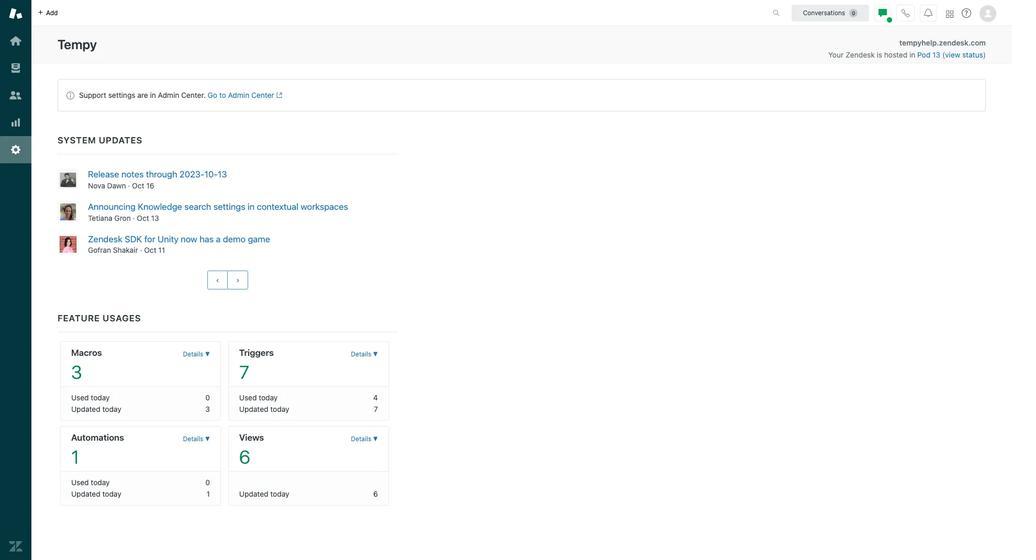 Task type: describe. For each thing, give the bounding box(es) containing it.
details ▼ for 7
[[351, 350, 378, 358]]

(
[[942, 50, 945, 59]]

updated for 7
[[239, 405, 268, 414]]

updated for 3
[[71, 405, 100, 414]]

conversations
[[803, 9, 845, 16]]

triggers 7
[[239, 348, 274, 383]]

knowledge
[[138, 201, 182, 212]]

add
[[46, 9, 58, 16]]

add button
[[31, 0, 64, 26]]

tempy
[[58, 37, 97, 52]]

updated today for 3
[[71, 405, 121, 414]]

details ▼ for 6
[[351, 435, 378, 443]]

tetiana gron
[[88, 213, 131, 222]]

updated today for 1
[[71, 490, 121, 499]]

1 vertical spatial zendesk
[[88, 234, 122, 244]]

macros
[[71, 348, 102, 358]]

pod 13 link
[[917, 50, 942, 59]]

center
[[251, 91, 274, 99]]

your
[[828, 50, 844, 59]]

▼ for 1
[[205, 435, 210, 443]]

zendesk image
[[9, 540, 23, 553]]

oct for sdk
[[144, 246, 156, 255]]

center.
[[181, 91, 206, 99]]

nova dawn
[[88, 181, 126, 190]]

7 inside "triggers 7"
[[239, 361, 249, 383]]

macros 3
[[71, 348, 102, 383]]

oct 16
[[132, 181, 154, 190]]

admin image
[[9, 143, 23, 157]]

used for 7
[[239, 393, 257, 402]]

1 inside automations 1
[[71, 446, 79, 468]]

updates
[[99, 135, 143, 146]]

hosted
[[884, 50, 907, 59]]

zendesk products image
[[946, 10, 953, 18]]

details ▼ for 1
[[183, 435, 210, 443]]

go to admin center link
[[208, 91, 282, 99]]

automations 1
[[71, 433, 124, 468]]

details for 6
[[351, 435, 371, 443]]

in inside "tempyhelp .zendesk.com your zendesk is hosted in pod 13 ( view status )"
[[909, 50, 915, 59]]

used for 1
[[71, 478, 89, 487]]

details for 3
[[183, 350, 203, 358]]

sdk
[[125, 234, 142, 244]]

in inside status
[[150, 91, 156, 99]]

2 admin from the left
[[228, 91, 249, 99]]

tempyhelp .zendesk.com your zendesk is hosted in pod 13 ( view status )
[[828, 38, 986, 59]]

conversations button
[[792, 4, 869, 21]]

used today for 3
[[71, 393, 110, 402]]

release
[[88, 169, 119, 180]]

1 horizontal spatial 6
[[373, 490, 378, 499]]

updated for 6
[[239, 490, 268, 499]]

3 inside macros 3
[[71, 361, 82, 383]]

(opens in a new tab) image
[[274, 92, 282, 99]]

1 horizontal spatial 7
[[374, 405, 378, 414]]

views
[[239, 433, 264, 443]]

details for 7
[[351, 350, 371, 358]]

tetiana
[[88, 213, 112, 222]]

feature usages
[[58, 313, 141, 324]]

game
[[248, 234, 270, 244]]

›
[[236, 276, 240, 285]]

used for 3
[[71, 393, 89, 402]]

2023-
[[179, 169, 204, 180]]

are
[[137, 91, 148, 99]]

zendesk support image
[[9, 7, 23, 20]]

0 for 1
[[205, 478, 210, 487]]

oct 11
[[144, 246, 165, 255]]

views 6
[[239, 433, 264, 468]]

unity
[[158, 234, 179, 244]]

› button
[[227, 271, 248, 290]]

is
[[877, 50, 882, 59]]

for
[[144, 234, 155, 244]]

nova
[[88, 181, 105, 190]]

search
[[184, 201, 211, 212]]

▼ for 6
[[373, 435, 378, 443]]

system updates
[[58, 135, 143, 146]]

tempyhelp
[[899, 38, 937, 47]]

oct 13
[[137, 213, 159, 222]]

go
[[208, 91, 217, 99]]

dawn
[[107, 181, 126, 190]]



Task type: locate. For each thing, give the bounding box(es) containing it.
settings inside status
[[108, 91, 135, 99]]

▼
[[205, 350, 210, 358], [373, 350, 378, 358], [205, 435, 210, 443], [373, 435, 378, 443]]

in right are
[[150, 91, 156, 99]]

details ▼
[[183, 350, 210, 358], [351, 350, 378, 358], [183, 435, 210, 443], [351, 435, 378, 443]]

get help image
[[962, 8, 971, 18]]

1 horizontal spatial settings
[[213, 201, 245, 212]]

1 admin from the left
[[158, 91, 179, 99]]

main element
[[0, 0, 31, 560]]

now
[[181, 234, 197, 244]]

‹
[[216, 276, 219, 285]]

oct left 16 at the left
[[132, 181, 144, 190]]

2 0 from the top
[[205, 478, 210, 487]]

through
[[146, 169, 177, 180]]

gofran shakair
[[88, 246, 138, 255]]

0 vertical spatial 0
[[205, 393, 210, 402]]

updated up views
[[239, 405, 268, 414]]

updated today for 6
[[239, 490, 289, 499]]

6
[[239, 446, 250, 468], [373, 490, 378, 499]]

announcing
[[88, 201, 136, 212]]

admin
[[158, 91, 179, 99], [228, 91, 249, 99]]

13 right 2023-
[[218, 169, 227, 180]]

13 left (
[[933, 50, 940, 59]]

updated down views 6
[[239, 490, 268, 499]]

release notes through 2023-10-13
[[88, 169, 227, 180]]

▼ up 4
[[373, 350, 378, 358]]

in left pod
[[909, 50, 915, 59]]

used today down "triggers 7"
[[239, 393, 278, 402]]

system
[[58, 135, 96, 146]]

button displays agent's chat status as online. image
[[879, 9, 887, 17]]

1 vertical spatial in
[[150, 91, 156, 99]]

support settings are in admin center.
[[79, 91, 206, 99]]

has
[[200, 234, 214, 244]]

0 horizontal spatial zendesk
[[88, 234, 122, 244]]

0 vertical spatial 13
[[933, 50, 940, 59]]

status containing support settings are in admin center.
[[58, 79, 986, 112]]

13 inside "tempyhelp .zendesk.com your zendesk is hosted in pod 13 ( view status )"
[[933, 50, 940, 59]]

0 for 3
[[205, 393, 210, 402]]

6 inside views 6
[[239, 446, 250, 468]]

oct down knowledge
[[137, 213, 149, 222]]

details ▼ for 3
[[183, 350, 210, 358]]

3
[[71, 361, 82, 383], [205, 405, 210, 414]]

1 vertical spatial 6
[[373, 490, 378, 499]]

1 horizontal spatial 3
[[205, 405, 210, 414]]

settings left are
[[108, 91, 135, 99]]

0 horizontal spatial 1
[[71, 446, 79, 468]]

▼ for 7
[[373, 350, 378, 358]]

0 vertical spatial zendesk
[[846, 50, 875, 59]]

)
[[983, 50, 986, 59]]

zendesk up gofran
[[88, 234, 122, 244]]

0 vertical spatial in
[[909, 50, 915, 59]]

in left contextual on the top
[[248, 201, 255, 212]]

1 horizontal spatial in
[[248, 201, 255, 212]]

updated today down automations 1
[[71, 490, 121, 499]]

zendesk
[[846, 50, 875, 59], [88, 234, 122, 244]]

updated today for 7
[[239, 405, 289, 414]]

pod
[[917, 50, 931, 59]]

▼ for 3
[[205, 350, 210, 358]]

views image
[[9, 61, 23, 75]]

automations
[[71, 433, 124, 443]]

13
[[933, 50, 940, 59], [218, 169, 227, 180], [151, 213, 159, 222]]

used down "triggers 7"
[[239, 393, 257, 402]]

get started image
[[9, 34, 23, 48]]

1 vertical spatial 3
[[205, 405, 210, 414]]

.zendesk.com
[[937, 38, 986, 47]]

zendesk sdk for unity now has a demo game
[[88, 234, 270, 244]]

oct for notes
[[132, 181, 144, 190]]

1 horizontal spatial admin
[[228, 91, 249, 99]]

4
[[373, 393, 378, 402]]

‹ button
[[207, 271, 228, 290]]

support
[[79, 91, 106, 99]]

▼ left triggers
[[205, 350, 210, 358]]

used today down automations 1
[[71, 478, 110, 487]]

shakair
[[113, 246, 138, 255]]

details for 1
[[183, 435, 203, 443]]

a
[[216, 234, 221, 244]]

7
[[239, 361, 249, 383], [374, 405, 378, 414]]

admin right to
[[228, 91, 249, 99]]

updated for 1
[[71, 490, 100, 499]]

notifications image
[[924, 9, 933, 17]]

0 horizontal spatial 13
[[151, 213, 159, 222]]

used down automations 1
[[71, 478, 89, 487]]

customers image
[[9, 88, 23, 102]]

go to admin center
[[208, 91, 274, 99]]

gofran
[[88, 246, 111, 255]]

settings
[[108, 91, 135, 99], [213, 201, 245, 212]]

today
[[91, 393, 110, 402], [259, 393, 278, 402], [102, 405, 121, 414], [270, 405, 289, 414], [91, 478, 110, 487], [102, 490, 121, 499], [270, 490, 289, 499]]

to
[[219, 91, 226, 99]]

oct down for
[[144, 246, 156, 255]]

used
[[71, 393, 89, 402], [239, 393, 257, 402], [71, 478, 89, 487]]

updated down automations 1
[[71, 490, 100, 499]]

0 vertical spatial oct
[[132, 181, 144, 190]]

13 down knowledge
[[151, 213, 159, 222]]

usages
[[103, 313, 141, 324]]

updated today up automations
[[71, 405, 121, 414]]

10-
[[204, 169, 218, 180]]

2 vertical spatial oct
[[144, 246, 156, 255]]

reporting image
[[9, 116, 23, 129]]

zendesk left 'is'
[[846, 50, 875, 59]]

oct for knowledge
[[137, 213, 149, 222]]

2 horizontal spatial in
[[909, 50, 915, 59]]

1 0 from the top
[[205, 393, 210, 402]]

workspaces
[[301, 201, 348, 212]]

1 vertical spatial 0
[[205, 478, 210, 487]]

0 horizontal spatial admin
[[158, 91, 179, 99]]

1
[[71, 446, 79, 468], [207, 490, 210, 499]]

1 horizontal spatial 1
[[207, 490, 210, 499]]

contextual
[[257, 201, 298, 212]]

used today down macros 3
[[71, 393, 110, 402]]

triggers
[[239, 348, 274, 358]]

0 horizontal spatial 7
[[239, 361, 249, 383]]

0
[[205, 393, 210, 402], [205, 478, 210, 487]]

16
[[146, 181, 154, 190]]

1 vertical spatial settings
[[213, 201, 245, 212]]

updated today down views 6
[[239, 490, 289, 499]]

7 down 4
[[374, 405, 378, 414]]

notes
[[121, 169, 144, 180]]

▼ down 4
[[373, 435, 378, 443]]

0 horizontal spatial 3
[[71, 361, 82, 383]]

zendesk inside "tempyhelp .zendesk.com your zendesk is hosted in pod 13 ( view status )"
[[846, 50, 875, 59]]

oct
[[132, 181, 144, 190], [137, 213, 149, 222], [144, 246, 156, 255]]

view
[[945, 50, 960, 59]]

0 vertical spatial 3
[[71, 361, 82, 383]]

updated today up views
[[239, 405, 289, 414]]

details
[[183, 350, 203, 358], [351, 350, 371, 358], [183, 435, 203, 443], [351, 435, 371, 443]]

7 down triggers
[[239, 361, 249, 383]]

0 horizontal spatial settings
[[108, 91, 135, 99]]

0 vertical spatial 1
[[71, 446, 79, 468]]

1 horizontal spatial zendesk
[[846, 50, 875, 59]]

updated today
[[71, 405, 121, 414], [239, 405, 289, 414], [71, 490, 121, 499], [239, 490, 289, 499]]

settings right search
[[213, 201, 245, 212]]

2 vertical spatial in
[[248, 201, 255, 212]]

feature
[[58, 313, 100, 324]]

0 horizontal spatial 6
[[239, 446, 250, 468]]

view status link
[[945, 50, 983, 59]]

status
[[962, 50, 983, 59]]

gron
[[114, 213, 131, 222]]

admin left center.
[[158, 91, 179, 99]]

▼ left views
[[205, 435, 210, 443]]

1 vertical spatial 13
[[218, 169, 227, 180]]

0 vertical spatial 6
[[239, 446, 250, 468]]

used today for 1
[[71, 478, 110, 487]]

1 vertical spatial oct
[[137, 213, 149, 222]]

2 vertical spatial 13
[[151, 213, 159, 222]]

1 vertical spatial 7
[[374, 405, 378, 414]]

1 vertical spatial 1
[[207, 490, 210, 499]]

in
[[909, 50, 915, 59], [150, 91, 156, 99], [248, 201, 255, 212]]

1 horizontal spatial 13
[[218, 169, 227, 180]]

11
[[158, 246, 165, 255]]

0 vertical spatial settings
[[108, 91, 135, 99]]

status
[[58, 79, 986, 112]]

used today
[[71, 393, 110, 402], [239, 393, 278, 402], [71, 478, 110, 487]]

0 horizontal spatial in
[[150, 91, 156, 99]]

2 horizontal spatial 13
[[933, 50, 940, 59]]

announcing knowledge search settings in contextual workspaces
[[88, 201, 350, 212]]

updated
[[71, 405, 100, 414], [239, 405, 268, 414], [71, 490, 100, 499], [239, 490, 268, 499]]

demo
[[223, 234, 246, 244]]

used down macros 3
[[71, 393, 89, 402]]

used today for 7
[[239, 393, 278, 402]]

0 vertical spatial 7
[[239, 361, 249, 383]]

updated up automations
[[71, 405, 100, 414]]



Task type: vqa. For each thing, say whether or not it's contained in the screenshot.
Details ▼ related to 1
yes



